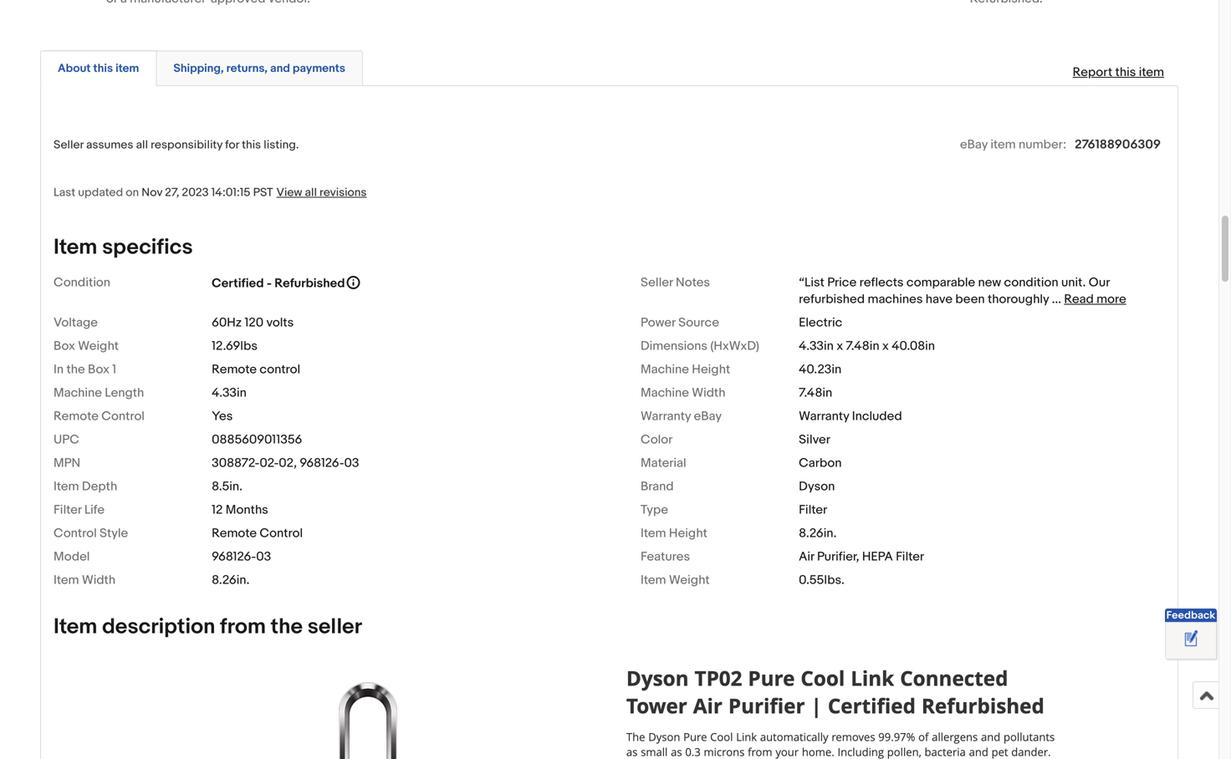 Task type: describe. For each thing, give the bounding box(es) containing it.
box weight
[[54, 339, 119, 354]]

tab list containing about this item
[[40, 47, 1179, 86]]

seller notes
[[641, 275, 710, 290]]

height for item height
[[669, 526, 708, 541]]

more
[[1097, 292, 1127, 307]]

0.55lbs.
[[799, 573, 845, 588]]

style
[[100, 526, 128, 541]]

968126-03
[[212, 550, 271, 565]]

condition
[[54, 275, 110, 290]]

seller assumes all responsibility for this listing.
[[54, 138, 299, 152]]

machine for machine height
[[641, 362, 689, 377]]

item for item weight
[[641, 573, 666, 588]]

volts
[[266, 315, 294, 330]]

02,
[[279, 456, 297, 471]]

0 vertical spatial the
[[66, 362, 85, 377]]

shipping,
[[173, 62, 224, 76]]

power source
[[641, 315, 720, 330]]

1 x from the left
[[837, 339, 843, 354]]

source
[[679, 315, 720, 330]]

12
[[212, 503, 223, 518]]

0 horizontal spatial box
[[54, 339, 75, 354]]

item for report this item
[[1139, 65, 1165, 80]]

1 horizontal spatial the
[[271, 614, 303, 640]]

upc
[[54, 432, 79, 448]]

2023
[[182, 186, 209, 200]]

have
[[926, 292, 953, 307]]

shipping, returns, and payments button
[[173, 61, 345, 77]]

remote control
[[212, 362, 300, 377]]

assumes
[[86, 138, 133, 152]]

our
[[1089, 275, 1110, 290]]

2 horizontal spatial filter
[[896, 550, 925, 565]]

276188906309
[[1075, 137, 1161, 152]]

model
[[54, 550, 90, 565]]

pst
[[253, 186, 273, 200]]

dimensions (hxwxd)
[[641, 339, 760, 354]]

0885609011356
[[212, 432, 302, 448]]

0 vertical spatial all
[[136, 138, 148, 152]]

ebay item number: 276188906309
[[960, 137, 1161, 152]]

in
[[54, 362, 64, 377]]

condition
[[1004, 275, 1059, 290]]

this for report
[[1116, 65, 1136, 80]]

1 horizontal spatial box
[[88, 362, 110, 377]]

certified
[[212, 276, 264, 291]]

warranty included
[[799, 409, 902, 424]]

read more
[[1064, 292, 1127, 307]]

seller for seller assumes all responsibility for this listing.
[[54, 138, 84, 152]]

thoroughly
[[988, 292, 1049, 307]]

14:01:15
[[211, 186, 251, 200]]

1 vertical spatial remote control
[[212, 526, 303, 541]]

for
[[225, 138, 239, 152]]

returns,
[[226, 62, 268, 76]]

height for machine height
[[692, 362, 731, 377]]

about this item
[[58, 62, 139, 76]]

yes
[[212, 409, 233, 424]]

1 horizontal spatial this
[[242, 138, 261, 152]]

1 horizontal spatial 03
[[344, 456, 359, 471]]

filter for filter life
[[54, 503, 82, 518]]

308872-
[[212, 456, 260, 471]]

120
[[245, 315, 264, 330]]

machine for machine length
[[54, 386, 102, 401]]

1
[[112, 362, 116, 377]]

60hz
[[212, 315, 242, 330]]

refurbished
[[799, 292, 865, 307]]

payments
[[293, 62, 345, 76]]

"list price reflects comparable new condition unit. our refurbished machines have been thoroughly ...
[[799, 275, 1110, 307]]

1 vertical spatial all
[[305, 186, 317, 200]]

report this item link
[[1065, 57, 1173, 88]]

12 months
[[212, 503, 268, 518]]

12.69lbs
[[212, 339, 258, 354]]

remote for in the box 1
[[212, 362, 257, 377]]

weight for item weight
[[669, 573, 710, 588]]

item for item width
[[54, 573, 79, 588]]

last updated on nov 27, 2023 14:01:15 pst view all revisions
[[54, 186, 367, 200]]

material
[[641, 456, 687, 471]]

0 horizontal spatial remote control
[[54, 409, 145, 424]]

about
[[58, 62, 91, 76]]

last
[[54, 186, 75, 200]]

air purifier, hepa filter
[[799, 550, 925, 565]]

dyson
[[799, 479, 835, 494]]

machine for machine width
[[641, 386, 689, 401]]

control style
[[54, 526, 128, 541]]

features
[[641, 550, 690, 565]]

remote for control style
[[212, 526, 257, 541]]

electric
[[799, 315, 843, 330]]

2 horizontal spatial control
[[260, 526, 303, 541]]

reflects
[[860, 275, 904, 290]]

from
[[220, 614, 266, 640]]

0 horizontal spatial 968126-
[[212, 550, 256, 565]]

...
[[1052, 292, 1062, 307]]

nov
[[142, 186, 162, 200]]

included
[[852, 409, 902, 424]]

filter life
[[54, 503, 105, 518]]

months
[[226, 503, 268, 518]]

item for item height
[[641, 526, 666, 541]]

weight for box weight
[[78, 339, 119, 354]]

1 vertical spatial 7.48in
[[799, 386, 833, 401]]

2 x from the left
[[883, 339, 889, 354]]

feedback
[[1167, 609, 1216, 622]]

1 horizontal spatial 7.48in
[[846, 339, 880, 354]]

0 horizontal spatial control
[[54, 526, 97, 541]]

27,
[[165, 186, 179, 200]]



Task type: locate. For each thing, give the bounding box(es) containing it.
item specifics
[[54, 235, 193, 261]]

warranty up color
[[641, 409, 691, 424]]

box up in
[[54, 339, 75, 354]]

box left 1
[[88, 362, 110, 377]]

4.33in
[[799, 339, 834, 354], [212, 386, 247, 401]]

8.26in. up 'air'
[[799, 526, 837, 541]]

item right the report
[[1139, 65, 1165, 80]]

0 horizontal spatial all
[[136, 138, 148, 152]]

filter
[[54, 503, 82, 518], [799, 503, 828, 518], [896, 550, 925, 565]]

40.23in
[[799, 362, 842, 377]]

weight up in the box 1
[[78, 339, 119, 354]]

machines
[[868, 292, 923, 307]]

item width
[[54, 573, 116, 588]]

0 horizontal spatial ebay
[[694, 409, 722, 424]]

2 warranty from the left
[[799, 409, 850, 424]]

about this item button
[[58, 61, 139, 77]]

1 horizontal spatial weight
[[669, 573, 710, 588]]

4.33in up yes
[[212, 386, 247, 401]]

width
[[692, 386, 726, 401], [82, 573, 116, 588]]

seller for seller notes
[[641, 275, 673, 290]]

1 horizontal spatial warranty
[[799, 409, 850, 424]]

item inside button
[[116, 62, 139, 76]]

x left 40.08in
[[883, 339, 889, 354]]

item for item description from the seller
[[54, 614, 97, 640]]

weight
[[78, 339, 119, 354], [669, 573, 710, 588]]

1 vertical spatial seller
[[641, 275, 673, 290]]

7.48in down 40.23in
[[799, 386, 833, 401]]

1 horizontal spatial 968126-
[[300, 456, 344, 471]]

1 vertical spatial ebay
[[694, 409, 722, 424]]

remote down 12 months
[[212, 526, 257, 541]]

control down length
[[101, 409, 145, 424]]

(hxwxd)
[[711, 339, 760, 354]]

item
[[116, 62, 139, 76], [1139, 65, 1165, 80], [991, 137, 1016, 152]]

0 horizontal spatial 7.48in
[[799, 386, 833, 401]]

1 horizontal spatial control
[[101, 409, 145, 424]]

968126- right 02,
[[300, 456, 344, 471]]

box
[[54, 339, 75, 354], [88, 362, 110, 377]]

0 horizontal spatial weight
[[78, 339, 119, 354]]

0 horizontal spatial seller
[[54, 138, 84, 152]]

0 horizontal spatial item
[[116, 62, 139, 76]]

notes
[[676, 275, 710, 290]]

0 vertical spatial width
[[692, 386, 726, 401]]

remote control down machine length
[[54, 409, 145, 424]]

remote down 12.69lbs
[[212, 362, 257, 377]]

item down mpn
[[54, 479, 79, 494]]

0 horizontal spatial 4.33in
[[212, 386, 247, 401]]

control
[[260, 362, 300, 377]]

comparable
[[907, 275, 976, 290]]

0 horizontal spatial the
[[66, 362, 85, 377]]

1 horizontal spatial 8.26in.
[[799, 526, 837, 541]]

updated
[[78, 186, 123, 200]]

number:
[[1019, 137, 1067, 152]]

4.33in up 40.23in
[[799, 339, 834, 354]]

report
[[1073, 65, 1113, 80]]

remote control
[[54, 409, 145, 424], [212, 526, 303, 541]]

item
[[54, 235, 97, 261], [54, 479, 79, 494], [641, 526, 666, 541], [54, 573, 79, 588], [641, 573, 666, 588], [54, 614, 97, 640]]

0 vertical spatial 03
[[344, 456, 359, 471]]

1 vertical spatial remote
[[54, 409, 99, 424]]

this right the report
[[1116, 65, 1136, 80]]

control up model
[[54, 526, 97, 541]]

7.48in left 40.08in
[[846, 339, 880, 354]]

height up features
[[669, 526, 708, 541]]

item down features
[[641, 573, 666, 588]]

height down dimensions (hxwxd)
[[692, 362, 731, 377]]

4.33in for 4.33in x 7.48in x 40.08in
[[799, 339, 834, 354]]

control down months
[[260, 526, 303, 541]]

8.26in. for item height
[[799, 526, 837, 541]]

item description from the seller
[[54, 614, 362, 640]]

8.26in. down 968126-03
[[212, 573, 250, 588]]

item weight
[[641, 573, 710, 588]]

responsibility
[[151, 138, 223, 152]]

0 horizontal spatial 8.26in.
[[212, 573, 250, 588]]

1 horizontal spatial filter
[[799, 503, 828, 518]]

certified - refurbished
[[212, 276, 345, 291]]

1 horizontal spatial ebay
[[960, 137, 988, 152]]

machine down in the box 1
[[54, 386, 102, 401]]

machine length
[[54, 386, 144, 401]]

8.5in.
[[212, 479, 243, 494]]

been
[[956, 292, 985, 307]]

1 vertical spatial 03
[[256, 550, 271, 565]]

seller
[[54, 138, 84, 152], [641, 275, 673, 290]]

width for machine width
[[692, 386, 726, 401]]

item for about this item
[[116, 62, 139, 76]]

x down electric
[[837, 339, 843, 354]]

power
[[641, 315, 676, 330]]

width down model
[[82, 573, 116, 588]]

silver
[[799, 432, 831, 448]]

all right view
[[305, 186, 317, 200]]

the right in
[[66, 362, 85, 377]]

2 horizontal spatial this
[[1116, 65, 1136, 80]]

4.33in for 4.33in
[[212, 386, 247, 401]]

length
[[105, 386, 144, 401]]

0 horizontal spatial x
[[837, 339, 843, 354]]

filter down dyson
[[799, 503, 828, 518]]

listing.
[[264, 138, 299, 152]]

1 vertical spatial box
[[88, 362, 110, 377]]

0 vertical spatial 8.26in.
[[799, 526, 837, 541]]

this inside button
[[93, 62, 113, 76]]

item down item width
[[54, 614, 97, 640]]

this for about
[[93, 62, 113, 76]]

0 horizontal spatial warranty
[[641, 409, 691, 424]]

1 vertical spatial height
[[669, 526, 708, 541]]

report this item
[[1073, 65, 1165, 80]]

this right "about"
[[93, 62, 113, 76]]

warranty for warranty ebay
[[641, 409, 691, 424]]

0 vertical spatial box
[[54, 339, 75, 354]]

03 right 02,
[[344, 456, 359, 471]]

price
[[828, 275, 857, 290]]

weight down features
[[669, 573, 710, 588]]

7.48in
[[846, 339, 880, 354], [799, 386, 833, 401]]

1 horizontal spatial remote control
[[212, 526, 303, 541]]

carbon
[[799, 456, 842, 471]]

dimensions
[[641, 339, 708, 354]]

0 horizontal spatial width
[[82, 573, 116, 588]]

item left the number:
[[991, 137, 1016, 152]]

0 vertical spatial ebay
[[960, 137, 988, 152]]

1 horizontal spatial seller
[[641, 275, 673, 290]]

warranty up silver
[[799, 409, 850, 424]]

machine height
[[641, 362, 731, 377]]

read
[[1064, 292, 1094, 307]]

machine
[[641, 362, 689, 377], [54, 386, 102, 401], [641, 386, 689, 401]]

1 horizontal spatial 4.33in
[[799, 339, 834, 354]]

1 vertical spatial 968126-
[[212, 550, 256, 565]]

1 vertical spatial weight
[[669, 573, 710, 588]]

item right "about"
[[116, 62, 139, 76]]

tab list
[[40, 47, 1179, 86]]

life
[[84, 503, 105, 518]]

unit.
[[1062, 275, 1086, 290]]

ebay
[[960, 137, 988, 152], [694, 409, 722, 424]]

1 horizontal spatial x
[[883, 339, 889, 354]]

8.26in. for item width
[[212, 573, 250, 588]]

new
[[978, 275, 1002, 290]]

view all revisions link
[[273, 185, 367, 200]]

0 horizontal spatial this
[[93, 62, 113, 76]]

968126- down 12 months
[[212, 550, 256, 565]]

0 vertical spatial 4.33in
[[799, 339, 834, 354]]

warranty for warranty included
[[799, 409, 850, 424]]

ebay down machine width
[[694, 409, 722, 424]]

0 horizontal spatial 03
[[256, 550, 271, 565]]

1 horizontal spatial item
[[991, 137, 1016, 152]]

1 horizontal spatial width
[[692, 386, 726, 401]]

"list
[[799, 275, 825, 290]]

03 down months
[[256, 550, 271, 565]]

8.26in.
[[799, 526, 837, 541], [212, 573, 250, 588]]

item for item depth
[[54, 479, 79, 494]]

2 vertical spatial remote
[[212, 526, 257, 541]]

0 vertical spatial remote
[[212, 362, 257, 377]]

warranty ebay
[[641, 409, 722, 424]]

seller left notes
[[641, 275, 673, 290]]

specifics
[[102, 235, 193, 261]]

item depth
[[54, 479, 117, 494]]

shipping, returns, and payments
[[173, 62, 345, 76]]

1 horizontal spatial all
[[305, 186, 317, 200]]

308872-02-02, 968126-03
[[212, 456, 359, 471]]

hepa
[[862, 550, 893, 565]]

air
[[799, 550, 815, 565]]

0 vertical spatial 7.48in
[[846, 339, 880, 354]]

filter right hepa
[[896, 550, 925, 565]]

1 vertical spatial width
[[82, 573, 116, 588]]

1 vertical spatial 8.26in.
[[212, 573, 250, 588]]

0 vertical spatial height
[[692, 362, 731, 377]]

filter for filter
[[799, 503, 828, 518]]

type
[[641, 503, 669, 518]]

1 warranty from the left
[[641, 409, 691, 424]]

-
[[267, 276, 272, 291]]

width down "machine height"
[[692, 386, 726, 401]]

voltage
[[54, 315, 98, 330]]

1 vertical spatial the
[[271, 614, 303, 640]]

remote control down months
[[212, 526, 303, 541]]

and
[[270, 62, 290, 76]]

remote up upc
[[54, 409, 99, 424]]

this right for
[[242, 138, 261, 152]]

1 vertical spatial 4.33in
[[212, 386, 247, 401]]

machine down dimensions
[[641, 362, 689, 377]]

width for item width
[[82, 573, 116, 588]]

0 vertical spatial 968126-
[[300, 456, 344, 471]]

0 horizontal spatial filter
[[54, 503, 82, 518]]

machine width
[[641, 386, 726, 401]]

brand
[[641, 479, 674, 494]]

machine up 'warranty ebay'
[[641, 386, 689, 401]]

0 vertical spatial remote control
[[54, 409, 145, 424]]

the right from
[[271, 614, 303, 640]]

filter left life
[[54, 503, 82, 518]]

item down model
[[54, 573, 79, 588]]

0 vertical spatial seller
[[54, 138, 84, 152]]

item up condition
[[54, 235, 97, 261]]

40.08in
[[892, 339, 935, 354]]

revisions
[[320, 186, 367, 200]]

color
[[641, 432, 673, 448]]

item height
[[641, 526, 708, 541]]

item for item specifics
[[54, 235, 97, 261]]

968126-
[[300, 456, 344, 471], [212, 550, 256, 565]]

x
[[837, 339, 843, 354], [883, 339, 889, 354]]

0 vertical spatial weight
[[78, 339, 119, 354]]

control
[[101, 409, 145, 424], [54, 526, 97, 541], [260, 526, 303, 541]]

item down type
[[641, 526, 666, 541]]

read more button
[[1064, 292, 1127, 307]]

seller left assumes
[[54, 138, 84, 152]]

ebay left the number:
[[960, 137, 988, 152]]

02-
[[260, 456, 279, 471]]

2 horizontal spatial item
[[1139, 65, 1165, 80]]

all right assumes
[[136, 138, 148, 152]]



Task type: vqa. For each thing, say whether or not it's contained in the screenshot.
topmost '968126-'
yes



